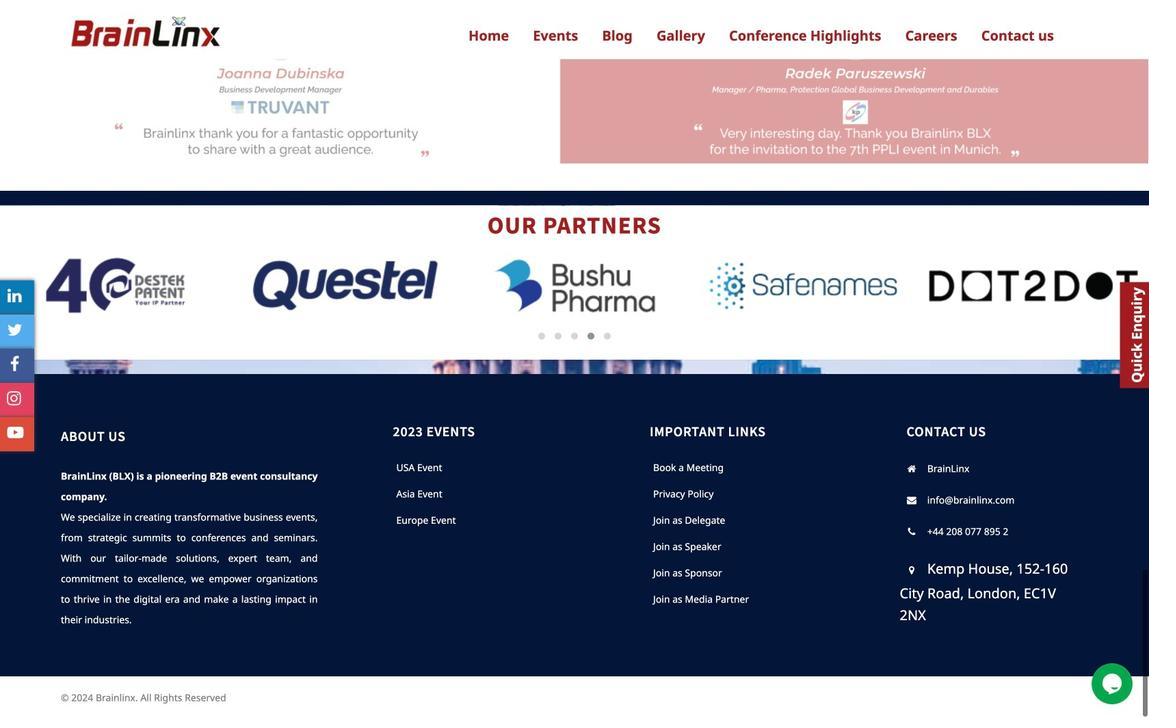Task type: vqa. For each thing, say whether or not it's contained in the screenshot.
Enter Your Company Name text box
no



Task type: describe. For each thing, give the bounding box(es) containing it.
instagram image
[[7, 390, 21, 407]]

linkedin image
[[8, 288, 22, 304]]

brainlinx logo image
[[68, 11, 222, 59]]

dot 2 dot image
[[926, 250, 1142, 322]]

twitter image
[[7, 322, 23, 338]]

destek patent image
[[7, 250, 223, 322]]

questel image
[[237, 250, 453, 322]]



Task type: locate. For each thing, give the bounding box(es) containing it.
facebook image
[[10, 356, 19, 373]]

youtube play image
[[7, 425, 24, 441]]

safe names image
[[696, 250, 912, 322]]

bushu pharma image
[[467, 250, 683, 322]]



